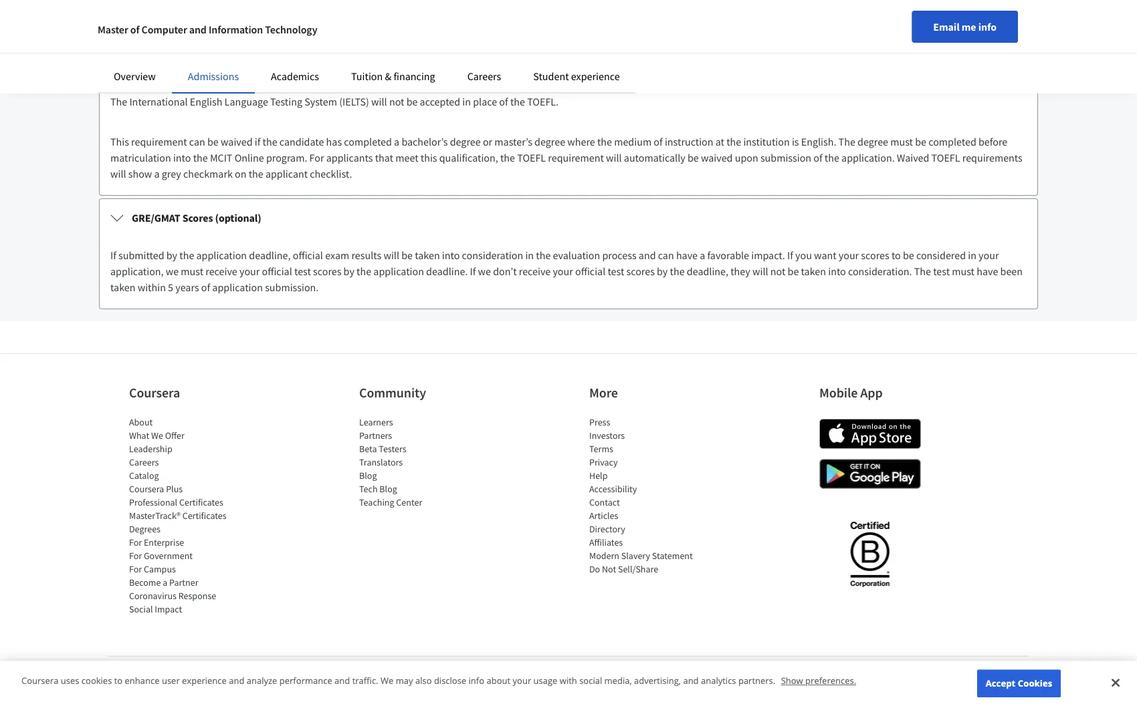 Task type: vqa. For each thing, say whether or not it's contained in the screenshot.
PROJECT DETAILS link
no



Task type: describe. For each thing, give the bounding box(es) containing it.
get it on google play image
[[819, 460, 921, 490]]

translators link
[[359, 457, 403, 469]]

all inside all international applicants, non-us citizens, and non-us permanent resident applicants for whom english is not the native language must submit official scores for the test of english as a foreign language (toefl). a minimum score of 100 is required and scores are valid for two years. we must receive your official toefl score directly from ets by the application deadline.
[[110, 39, 122, 52]]

must inside this requirement can be waived if the candidate has completed a bachelor's degree or master's degree where the medium of instruction at the institution is english. the degree must be completed before matriculation into the mcit online program. for applicants that meet this qualification, the toefl requirement will automatically be waived upon submission of the application. waived toefl requirements will show a grey checkmark on the applicant checklist.
[[890, 135, 913, 148]]

0 horizontal spatial if
[[110, 249, 116, 262]]

to inside privacy alert dialog
[[114, 675, 123, 688]]

master's
[[494, 135, 532, 148]]

for government link
[[129, 550, 193, 563]]

accessibility link
[[589, 484, 637, 496]]

3 test from the left
[[933, 265, 950, 278]]

0 horizontal spatial deadline,
[[249, 249, 291, 262]]

the international english language testing system (ielts) will not be accepted in place of the toefl.
[[110, 95, 559, 108]]

modern slavery statement link
[[589, 550, 693, 563]]

and inside the if submitted by the application deadline, official exam results will be taken into consideration in the evaluation process and can have a favorable impact. if you want your scores to be considered in your application, we must receive your official test scores by the application deadline. if we don't receive your official test scores by the deadline, they will not be taken into consideration. the test must have been taken within 5 years of application submission.
[[639, 249, 656, 262]]

leadership link
[[129, 443, 172, 455]]

toefl.
[[527, 95, 559, 108]]

investors
[[589, 430, 625, 442]]

requirements
[[962, 151, 1023, 165]]

for inside this requirement can be waived if the candidate has completed a bachelor's degree or master's degree where the medium of instruction at the institution is english. the degree must be completed before matriculation into the mcit online program. for applicants that meet this qualification, the toefl requirement will automatically be waived upon submission of the application. waived toefl requirements will show a grey checkmark on the applicant checklist.
[[309, 151, 324, 165]]

for down "degrees"
[[129, 537, 142, 549]]

coursera youtube image
[[978, 668, 997, 686]]

2 vertical spatial taken
[[110, 281, 135, 294]]

inc.
[[175, 671, 189, 683]]

investors link
[[589, 430, 625, 442]]

official up student experience
[[558, 55, 588, 68]]

for enterprise link
[[129, 537, 184, 549]]

1 horizontal spatial requirement
[[548, 151, 604, 165]]

admissions
[[188, 70, 239, 83]]

more
[[589, 385, 618, 402]]

&
[[385, 70, 391, 83]]

from
[[683, 55, 704, 68]]

the right where
[[597, 135, 612, 148]]

of
[[877, 39, 887, 52]]

application right years
[[212, 281, 263, 294]]

be down financing
[[406, 95, 418, 108]]

the down 'english.'
[[825, 151, 839, 165]]

0 horizontal spatial english
[[190, 95, 222, 108]]

enterprise
[[144, 537, 184, 549]]

disclose
[[434, 675, 466, 688]]

scores down exam
[[313, 265, 341, 278]]

1 horizontal spatial english
[[553, 39, 585, 52]]

media,
[[604, 675, 632, 688]]

application,
[[110, 265, 164, 278]]

with
[[560, 675, 577, 688]]

beta testers link
[[359, 443, 406, 455]]

©
[[108, 671, 115, 683]]

student
[[533, 70, 569, 83]]

years.
[[432, 55, 459, 68]]

medium
[[614, 135, 652, 148]]

the up years
[[179, 249, 194, 262]]

list for community
[[359, 416, 473, 510]]

considered
[[916, 249, 966, 262]]

2 horizontal spatial if
[[787, 249, 793, 262]]

1 horizontal spatial in
[[525, 249, 534, 262]]

0 horizontal spatial waived
[[221, 135, 253, 148]]

(toefl).
[[110, 55, 148, 68]]

results
[[351, 249, 381, 262]]

coronavirus
[[129, 591, 177, 603]]

2 horizontal spatial for
[[825, 39, 837, 52]]

1 horizontal spatial if
[[470, 265, 476, 278]]

a left grey
[[154, 167, 160, 181]]

coursera up 'about' link
[[129, 385, 180, 402]]

the right if
[[263, 135, 277, 148]]

privacy
[[589, 457, 618, 469]]

will down impact.
[[752, 265, 768, 278]]

receive inside all international applicants, non-us citizens, and non-us permanent resident applicants for whom english is not the native language must submit official scores for the test of english as a foreign language (toefl). a minimum score of 100 is required and scores are valid for two years. we must receive your official toefl score directly from ets by the application deadline.
[[502, 55, 533, 68]]

of up "automatically" on the right of the page
[[654, 135, 663, 148]]

contact link
[[589, 497, 620, 509]]

we inside all international applicants, non-us citizens, and non-us permanent resident applicants for whom english is not the native language must submit official scores for the test of english as a foreign language (toefl). a minimum score of 100 is required and scores are valid for two years. we must receive your official toefl score directly from ets by the application deadline.
[[461, 55, 475, 68]]

press
[[589, 417, 610, 429]]

a inside all international applicants, non-us citizens, and non-us permanent resident applicants for whom english is not the native language must submit official scores for the test of english as a foreign language (toefl). a minimum score of 100 is required and scores are valid for two years. we must receive your official toefl score directly from ets by the application deadline.
[[936, 39, 941, 52]]

be down "instruction"
[[688, 151, 699, 165]]

not inside the if submitted by the application deadline, official exam results will be taken into consideration in the evaluation process and can have a favorable impact. if you want your scores to be considered in your application, we must receive your official test scores by the application deadline. if we don't receive your official test scores by the deadline, they will not be taken into consideration. the test must have been taken within 5 years of application submission.
[[770, 265, 785, 278]]

and left analytics
[[683, 675, 699, 688]]

1 score from the left
[[204, 55, 228, 68]]

translators
[[359, 457, 403, 469]]

and up academics
[[309, 55, 326, 68]]

submitted
[[118, 249, 164, 262]]

terms link
[[589, 443, 613, 455]]

of inside the if submitted by the application deadline, official exam results will be taken into consideration in the evaluation process and can have a favorable impact. if you want your scores to be considered in your application, we must receive your official test scores by the application deadline. if we don't receive your official test scores by the deadline, they will not be taken into consideration. the test must have been taken within 5 years of application submission.
[[201, 281, 210, 294]]

automatically
[[624, 151, 685, 165]]

program.
[[266, 151, 307, 165]]

the right on
[[249, 167, 263, 181]]

deadline. inside the if submitted by the application deadline, official exam results will be taken into consideration in the evaluation process and can have a favorable impact. if you want your scores to be considered in your application, we must receive your official test scores by the application deadline. if we don't receive your official test scores by the deadline, they will not be taken into consideration. the test must have been taken within 5 years of application submission.
[[426, 265, 468, 278]]

bachelor's
[[402, 135, 448, 148]]

official down evaluation on the top of page
[[575, 265, 605, 278]]

the left native
[[614, 39, 628, 52]]

must up years
[[181, 265, 203, 278]]

the right the at
[[727, 135, 741, 148]]

2 horizontal spatial in
[[968, 249, 976, 262]]

matriculation
[[110, 151, 171, 165]]

and left 'traffic.'
[[335, 675, 350, 688]]

1 vertical spatial all
[[191, 671, 201, 683]]

testers
[[379, 443, 406, 455]]

advertising,
[[634, 675, 681, 688]]

and right citizens,
[[311, 39, 328, 52]]

info inside privacy alert dialog
[[469, 675, 484, 688]]

as
[[924, 39, 934, 52]]

official right submit
[[762, 39, 792, 52]]

will down medium
[[606, 151, 622, 165]]

1 horizontal spatial careers
[[467, 70, 501, 83]]

your down '(optional)'
[[239, 265, 260, 278]]

is inside this requirement can be waived if the candidate has completed a bachelor's degree or master's degree where the medium of instruction at the institution is english. the degree must be completed before matriculation into the mcit online program. for applicants that meet this qualification, the toefl requirement will automatically be waived upon submission of the application. waived toefl requirements will show a grey checkmark on the applicant checklist.
[[792, 135, 799, 148]]

language
[[660, 39, 702, 52]]

required
[[268, 55, 307, 68]]

a up meet
[[394, 135, 399, 148]]

application down the "results" at the top of the page
[[373, 265, 424, 278]]

accept cookies button
[[977, 670, 1061, 698]]

the left test
[[839, 39, 854, 52]]

the down submit
[[738, 55, 753, 68]]

2 horizontal spatial taken
[[801, 265, 826, 278]]

for up become
[[129, 564, 142, 576]]

system
[[304, 95, 337, 108]]

native
[[631, 39, 658, 52]]

1 vertical spatial have
[[977, 265, 998, 278]]

2 completed from the left
[[928, 135, 976, 148]]

scores left test
[[794, 39, 823, 52]]

0 vertical spatial certificates
[[179, 497, 223, 509]]

0 horizontal spatial toefl
[[517, 151, 546, 165]]

of right place
[[499, 95, 508, 108]]

be down you
[[788, 265, 799, 278]]

2 degree from the left
[[534, 135, 565, 148]]

directory
[[589, 524, 625, 536]]

into inside this requirement can be waived if the candidate has completed a bachelor's degree or master's degree where the medium of instruction at the institution is english. the degree must be completed before matriculation into the mcit online program. for applicants that meet this qualification, the toefl requirement will automatically be waived upon submission of the application. waived toefl requirements will show a grey checkmark on the applicant checklist.
[[173, 151, 191, 165]]

0 vertical spatial careers link
[[467, 70, 501, 83]]

1 vertical spatial waived
[[701, 151, 733, 165]]

application inside all international applicants, non-us citizens, and non-us permanent resident applicants for whom english is not the native language must submit official scores for the test of english as a foreign language (toefl). a minimum score of 100 is required and scores are valid for two years. we must receive your official toefl score directly from ets by the application deadline.
[[755, 55, 806, 68]]

must up place
[[477, 55, 499, 68]]

technology
[[265, 23, 317, 36]]

1 horizontal spatial for
[[508, 39, 520, 52]]

candidate
[[279, 135, 324, 148]]

your right considered
[[979, 249, 999, 262]]

0 vertical spatial taken
[[415, 249, 440, 262]]

resident
[[418, 39, 457, 52]]

within
[[138, 281, 166, 294]]

about
[[487, 675, 510, 688]]

two
[[413, 55, 430, 68]]

citizens,
[[271, 39, 309, 52]]

1 horizontal spatial deadline,
[[687, 265, 728, 278]]

master of computer and information technology
[[98, 23, 317, 36]]

applicant
[[265, 167, 308, 181]]

on
[[235, 167, 246, 181]]

tech
[[359, 484, 378, 496]]

your inside privacy alert dialog
[[513, 675, 531, 688]]

0 horizontal spatial language
[[224, 95, 268, 108]]

exam
[[325, 249, 349, 262]]

can inside this requirement can be waived if the candidate has completed a bachelor's degree or master's degree where the medium of instruction at the institution is english. the degree must be completed before matriculation into the mcit online program. for applicants that meet this qualification, the toefl requirement will automatically be waived upon submission of the application. waived toefl requirements will show a grey checkmark on the applicant checklist.
[[189, 135, 205, 148]]

don't
[[493, 265, 517, 278]]

0 horizontal spatial in
[[462, 95, 471, 108]]

government
[[144, 550, 193, 563]]

place
[[473, 95, 497, 108]]

5
[[168, 281, 173, 294]]

for up for campus link
[[129, 550, 142, 563]]

0 horizontal spatial the
[[110, 95, 127, 108]]

master
[[98, 23, 128, 36]]

by inside all international applicants, non-us citizens, and non-us permanent resident applicants for whom english is not the native language must submit official scores for the test of english as a foreign language (toefl). a minimum score of 100 is required and scores are valid for two years. we must receive your official toefl score directly from ets by the application deadline.
[[725, 55, 736, 68]]

language inside all international applicants, non-us citizens, and non-us permanent resident applicants for whom english is not the native language must submit official scores for the test of english as a foreign language (toefl). a minimum score of 100 is required and scores are valid for two years. we must receive your official toefl score directly from ets by the application deadline.
[[979, 39, 1023, 52]]

upon
[[735, 151, 758, 165]]

2 we from the left
[[478, 265, 491, 278]]

academics link
[[271, 70, 319, 83]]

the left they
[[670, 265, 685, 278]]

teaching
[[359, 497, 394, 509]]

permanent
[[366, 39, 415, 52]]

1 vertical spatial into
[[442, 249, 460, 262]]

must down considered
[[952, 265, 975, 278]]

before
[[979, 135, 1008, 148]]

community
[[359, 385, 426, 402]]

usage
[[533, 675, 557, 688]]

1 non- from the left
[[235, 39, 256, 52]]

coursera inside about what we offer leadership careers catalog coursera plus professional certificates mastertrack® certificates degrees for enterprise for government for campus become a partner coronavirus response social impact
[[129, 484, 164, 496]]

at
[[716, 135, 724, 148]]

social
[[129, 604, 153, 616]]

partner
[[169, 577, 198, 589]]

scores down process
[[626, 265, 655, 278]]

may
[[396, 675, 413, 688]]

be up mcit
[[207, 135, 219, 148]]

partners.
[[738, 675, 775, 688]]

the down master's
[[500, 151, 515, 165]]

and up the applicants,
[[189, 23, 207, 36]]

scores left are
[[328, 55, 356, 68]]

experience inside privacy alert dialog
[[182, 675, 227, 688]]

applicants inside all international applicants, non-us citizens, and non-us permanent resident applicants for whom english is not the native language must submit official scores for the test of english as a foreign language (toefl). a minimum score of 100 is required and scores are valid for two years. we must receive your official toefl score directly from ets by the application deadline.
[[459, 39, 505, 52]]

be up waived
[[915, 135, 926, 148]]

will right the "results" at the top of the page
[[384, 249, 399, 262]]

has
[[326, 135, 342, 148]]

instruction
[[665, 135, 713, 148]]

want
[[814, 249, 836, 262]]

tech blog link
[[359, 484, 397, 496]]

a inside the if submitted by the application deadline, official exam results will be taken into consideration in the evaluation process and can have a favorable impact. if you want your scores to be considered in your application, we must receive your official test scores by the application deadline. if we don't receive your official test scores by the deadline, they will not be taken into consideration. the test must have been taken within 5 years of application submission.
[[700, 249, 705, 262]]

gre/gmat
[[132, 211, 180, 225]]

scores up consideration.
[[861, 249, 889, 262]]

degrees link
[[129, 524, 160, 536]]

coursera instagram image
[[1010, 668, 1029, 686]]

0 vertical spatial blog
[[359, 470, 377, 482]]

articles
[[589, 510, 618, 522]]



Task type: locate. For each thing, give the bounding box(es) containing it.
careers link
[[467, 70, 501, 83], [129, 457, 159, 469]]

where
[[567, 135, 595, 148]]

1 vertical spatial applicants
[[326, 151, 373, 165]]

not inside all international applicants, non-us citizens, and non-us permanent resident applicants for whom english is not the native language must submit official scores for the test of english as a foreign language (toefl). a minimum score of 100 is required and scores are valid for two years. we must receive your official toefl score directly from ets by the application deadline.
[[597, 39, 612, 52]]

0 vertical spatial have
[[676, 249, 698, 262]]

3 list from the left
[[589, 416, 703, 577]]

0 horizontal spatial to
[[114, 675, 123, 688]]

1 horizontal spatial can
[[658, 249, 674, 262]]

1 horizontal spatial into
[[442, 249, 460, 262]]

coursera left "inc."
[[138, 671, 173, 683]]

to inside the if submitted by the application deadline, official exam results will be taken into consideration in the evaluation process and can have a favorable impact. if you want your scores to be considered in your application, we must receive your official test scores by the application deadline. if we don't receive your official test scores by the deadline, they will not be taken into consideration. the test must have been taken within 5 years of application submission.
[[892, 249, 901, 262]]

list containing learners
[[359, 416, 473, 510]]

0 horizontal spatial all
[[110, 39, 122, 52]]

affiliates link
[[589, 537, 623, 549]]

1 vertical spatial certificates
[[182, 510, 226, 522]]

partners
[[359, 430, 392, 442]]

1 horizontal spatial list
[[359, 416, 473, 510]]

computer
[[141, 23, 187, 36]]

favorable
[[707, 249, 749, 262]]

language down the "email me info"
[[979, 39, 1023, 52]]

into up grey
[[173, 151, 191, 165]]

receive
[[502, 55, 533, 68], [206, 265, 237, 278], [519, 265, 551, 278]]

also
[[415, 675, 432, 688]]

careers link up place
[[467, 70, 501, 83]]

0 horizontal spatial blog
[[359, 470, 377, 482]]

official up submission.
[[262, 265, 292, 278]]

0 horizontal spatial degree
[[450, 135, 481, 148]]

the left evaluation on the top of page
[[536, 249, 551, 262]]

email me info button
[[912, 11, 1018, 43]]

gre/gmat scores (optional)
[[132, 211, 261, 225]]

your down evaluation on the top of page
[[553, 265, 573, 278]]

certificates up mastertrack® certificates link
[[179, 497, 223, 509]]

1 vertical spatial the
[[838, 135, 855, 148]]

1 vertical spatial not
[[389, 95, 404, 108]]

to up consideration.
[[892, 249, 901, 262]]

the left toefl.
[[510, 95, 525, 108]]

language
[[979, 39, 1023, 52], [224, 95, 268, 108]]

2 horizontal spatial the
[[914, 265, 931, 278]]

degree up qualification,
[[450, 135, 481, 148]]

testing
[[270, 95, 302, 108]]

1 horizontal spatial test
[[608, 265, 624, 278]]

help
[[589, 470, 608, 482]]

2 vertical spatial is
[[792, 135, 799, 148]]

your
[[535, 55, 556, 68], [839, 249, 859, 262], [979, 249, 999, 262], [239, 265, 260, 278], [553, 265, 573, 278], [513, 675, 531, 688]]

must up ets
[[704, 39, 726, 52]]

1 horizontal spatial blog
[[379, 484, 397, 496]]

2 horizontal spatial not
[[770, 265, 785, 278]]

will right (ielts)
[[371, 95, 387, 108]]

1 vertical spatial to
[[114, 675, 123, 688]]

test up submission.
[[294, 265, 311, 278]]

or
[[483, 135, 492, 148]]

1 horizontal spatial info
[[978, 20, 997, 33]]

0 horizontal spatial completed
[[344, 135, 392, 148]]

2 horizontal spatial list
[[589, 416, 703, 577]]

0 horizontal spatial for
[[399, 55, 411, 68]]

1 horizontal spatial us
[[351, 39, 364, 52]]

test down process
[[608, 265, 624, 278]]

1 vertical spatial requirement
[[548, 151, 604, 165]]

logo of certified b corporation image
[[842, 514, 897, 595]]

0 horizontal spatial is
[[259, 55, 266, 68]]

the
[[110, 95, 127, 108], [838, 135, 855, 148], [914, 265, 931, 278]]

1 vertical spatial is
[[259, 55, 266, 68]]

receive down '(optional)'
[[206, 265, 237, 278]]

1 horizontal spatial taken
[[415, 249, 440, 262]]

list
[[129, 416, 243, 617], [359, 416, 473, 510], [589, 416, 703, 577]]

coursera uses cookies to enhance user experience and analyze performance and traffic. we may also disclose info about your usage with social media, advertising, and analytics partners. show preferences.
[[21, 675, 856, 688]]

0 horizontal spatial requirement
[[131, 135, 187, 148]]

application down '(optional)'
[[196, 249, 247, 262]]

completed left before
[[928, 135, 976, 148]]

learners partners beta testers translators blog tech blog teaching center
[[359, 417, 422, 509]]

all right "inc."
[[191, 671, 201, 683]]

student experience link
[[533, 70, 620, 83]]

for up 'checklist.' at the left top
[[309, 151, 324, 165]]

toefl inside all international applicants, non-us citizens, and non-us permanent resident applicants for whom english is not the native language must submit official scores for the test of english as a foreign language (toefl). a minimum score of 100 is required and scores are valid for two years. we must receive your official toefl score directly from ets by the application deadline.
[[590, 55, 619, 68]]

0 vertical spatial info
[[978, 20, 997, 33]]

a down campus
[[163, 577, 167, 589]]

1 horizontal spatial deadline.
[[808, 55, 849, 68]]

degree
[[450, 135, 481, 148], [534, 135, 565, 148], [858, 135, 888, 148]]

we left may
[[381, 675, 393, 688]]

of right years
[[201, 281, 210, 294]]

1 vertical spatial taken
[[801, 265, 826, 278]]

1 vertical spatial we
[[151, 430, 163, 442]]

info left the about
[[469, 675, 484, 688]]

the inside the if submitted by the application deadline, official exam results will be taken into consideration in the evaluation process and can have a favorable impact. if you want your scores to be considered in your application, we must receive your official test scores by the application deadline. if we don't receive your official test scores by the deadline, they will not be taken into consideration. the test must have been taken within 5 years of application submission.
[[914, 265, 931, 278]]

experience right user
[[182, 675, 227, 688]]

1 horizontal spatial language
[[979, 39, 1023, 52]]

this requirement can be waived if the candidate has completed a bachelor's degree or master's degree where the medium of instruction at the institution is english. the degree must be completed before matriculation into the mcit online program. for applicants that meet this qualification, the toefl requirement will automatically be waived upon submission of the application. waived toefl requirements will show a grey checkmark on the applicant checklist.
[[110, 135, 1023, 181]]

of down 'english.'
[[814, 151, 822, 165]]

official left exam
[[293, 249, 323, 262]]

2 vertical spatial into
[[828, 265, 846, 278]]

your right the about
[[513, 675, 531, 688]]

can inside the if submitted by the application deadline, official exam results will be taken into consideration in the evaluation process and can have a favorable impact. if you want your scores to be considered in your application, we must receive your official test scores by the application deadline. if we don't receive your official test scores by the deadline, they will not be taken into consideration. the test must have been taken within 5 years of application submission.
[[658, 249, 674, 262]]

mobile
[[819, 385, 858, 402]]

1 test from the left
[[294, 265, 311, 278]]

can right process
[[658, 249, 674, 262]]

0 horizontal spatial taken
[[110, 281, 135, 294]]

2 horizontal spatial toefl
[[931, 151, 960, 165]]

degree left where
[[534, 135, 565, 148]]

you
[[795, 249, 812, 262]]

0 vertical spatial waived
[[221, 135, 253, 148]]

0 vertical spatial applicants
[[459, 39, 505, 52]]

careers up place
[[467, 70, 501, 83]]

1 horizontal spatial waived
[[701, 151, 733, 165]]

english down the admissions
[[190, 95, 222, 108]]

1 horizontal spatial experience
[[571, 70, 620, 83]]

we inside about what we offer leadership careers catalog coursera plus professional certificates mastertrack® certificates degrees for enterprise for government for campus become a partner coronavirus response social impact
[[151, 430, 163, 442]]

0 horizontal spatial test
[[294, 265, 311, 278]]

2 test from the left
[[608, 265, 624, 278]]

the down considered
[[914, 265, 931, 278]]

if
[[255, 135, 260, 148]]

user
[[162, 675, 180, 688]]

1 completed from the left
[[344, 135, 392, 148]]

online
[[235, 151, 264, 165]]

partners link
[[359, 430, 392, 442]]

info
[[978, 20, 997, 33], [469, 675, 484, 688]]

if left submitted
[[110, 249, 116, 262]]

will left show
[[110, 167, 126, 181]]

coursera inside privacy alert dialog
[[21, 675, 58, 688]]

a
[[150, 55, 156, 68]]

careers
[[467, 70, 501, 83], [129, 457, 159, 469]]

us up are
[[351, 39, 364, 52]]

we right "years."
[[461, 55, 475, 68]]

not down tuition & financing
[[389, 95, 404, 108]]

your inside all international applicants, non-us citizens, and non-us permanent resident applicants for whom english is not the native language must submit official scores for the test of english as a foreign language (toefl). a minimum score of 100 is required and scores are valid for two years. we must receive your official toefl score directly from ets by the application deadline.
[[535, 55, 556, 68]]

whom
[[522, 39, 550, 52]]

2 horizontal spatial test
[[933, 265, 950, 278]]

1 horizontal spatial is
[[587, 39, 594, 52]]

2 non- from the left
[[330, 39, 351, 52]]

1 horizontal spatial all
[[191, 671, 201, 683]]

directory link
[[589, 524, 625, 536]]

will
[[371, 95, 387, 108], [606, 151, 622, 165], [110, 167, 126, 181], [384, 249, 399, 262], [752, 265, 768, 278]]

and right process
[[639, 249, 656, 262]]

0 horizontal spatial info
[[469, 675, 484, 688]]

your right want at the right top
[[839, 249, 859, 262]]

taken right the "results" at the top of the page
[[415, 249, 440, 262]]

degrees
[[129, 524, 160, 536]]

official
[[762, 39, 792, 52], [558, 55, 588, 68], [293, 249, 323, 262], [262, 265, 292, 278], [575, 265, 605, 278]]

blog up teaching center link
[[379, 484, 397, 496]]

we inside privacy alert dialog
[[381, 675, 393, 688]]

© 2023 coursera inc. all rights reserved.
[[108, 671, 263, 683]]

and right rights
[[229, 675, 244, 688]]

1 horizontal spatial not
[[597, 39, 612, 52]]

submission
[[760, 151, 811, 165]]

your up student
[[535, 55, 556, 68]]

meet
[[395, 151, 418, 165]]

slavery
[[621, 550, 650, 563]]

100
[[241, 55, 257, 68]]

0 vertical spatial is
[[587, 39, 594, 52]]

1 vertical spatial careers link
[[129, 457, 159, 469]]

degree up application.
[[858, 135, 888, 148]]

1 we from the left
[[166, 265, 179, 278]]

applicants inside this requirement can be waived if the candidate has completed a bachelor's degree or master's degree where the medium of instruction at the institution is english. the degree must be completed before matriculation into the mcit online program. for applicants that meet this qualification, the toefl requirement will automatically be waived upon submission of the application. waived toefl requirements will show a grey checkmark on the applicant checklist.
[[326, 151, 373, 165]]

waived up online
[[221, 135, 253, 148]]

taken
[[415, 249, 440, 262], [801, 265, 826, 278], [110, 281, 135, 294]]

non-
[[235, 39, 256, 52], [330, 39, 351, 52]]

all
[[110, 39, 122, 52], [191, 671, 201, 683]]

this
[[110, 135, 129, 148]]

2 vertical spatial the
[[914, 265, 931, 278]]

0 vertical spatial we
[[461, 55, 475, 68]]

0 horizontal spatial us
[[256, 39, 269, 52]]

2 us from the left
[[351, 39, 364, 52]]

coursera
[[129, 385, 180, 402], [129, 484, 164, 496], [138, 671, 173, 683], [21, 675, 58, 688]]

have left the favorable on the top right of the page
[[676, 249, 698, 262]]

of left 100 on the top of page
[[230, 55, 239, 68]]

download on the app store image
[[819, 419, 921, 449]]

1 degree from the left
[[450, 135, 481, 148]]

0 horizontal spatial we
[[166, 265, 179, 278]]

list for coursera
[[129, 416, 243, 617]]

not
[[602, 564, 616, 576]]

app
[[860, 385, 883, 402]]

1 vertical spatial experience
[[182, 675, 227, 688]]

0 horizontal spatial score
[[204, 55, 228, 68]]

for left two
[[399, 55, 411, 68]]

foreign
[[943, 39, 977, 52]]

1 horizontal spatial toefl
[[590, 55, 619, 68]]

info inside button
[[978, 20, 997, 33]]

1 horizontal spatial degree
[[534, 135, 565, 148]]

score down native
[[621, 55, 645, 68]]

checkmark
[[183, 167, 233, 181]]

a inside about what we offer leadership careers catalog coursera plus professional certificates mastertrack® certificates degrees for enterprise for government for campus become a partner coronavirus response social impact
[[163, 577, 167, 589]]

info right me
[[978, 20, 997, 33]]

(optional)
[[215, 211, 261, 225]]

financing
[[394, 70, 435, 83]]

1 horizontal spatial careers link
[[467, 70, 501, 83]]

2 score from the left
[[621, 55, 645, 68]]

do not sell/share link
[[589, 564, 658, 576]]

traffic.
[[352, 675, 378, 688]]

minimum
[[158, 55, 202, 68]]

1 horizontal spatial the
[[838, 135, 855, 148]]

catalog link
[[129, 470, 159, 482]]

accept cookies
[[986, 678, 1052, 690]]

is right 100 on the top of page
[[259, 55, 266, 68]]

1 vertical spatial language
[[224, 95, 268, 108]]

privacy alert dialog
[[0, 662, 1137, 709]]

if submitted by the application deadline, official exam results will be taken into consideration in the evaluation process and can have a favorable impact. if you want your scores to be considered in your application, we must receive your official test scores by the application deadline. if we don't receive your official test scores by the deadline, they will not be taken into consideration. the test must have been taken within 5 years of application submission.
[[110, 249, 1023, 294]]

if
[[110, 249, 116, 262], [787, 249, 793, 262], [470, 265, 476, 278]]

1 vertical spatial can
[[658, 249, 674, 262]]

0 horizontal spatial have
[[676, 249, 698, 262]]

careers inside about what we offer leadership careers catalog coursera plus professional certificates mastertrack® certificates degrees for enterprise for government for campus become a partner coronavirus response social impact
[[129, 457, 159, 469]]

show
[[128, 167, 152, 181]]

is up submission
[[792, 135, 799, 148]]

cookies
[[81, 675, 112, 688]]

deadline. inside all international applicants, non-us citizens, and non-us permanent resident applicants for whom english is not the native language must submit official scores for the test of english as a foreign language (toefl). a minimum score of 100 is required and scores are valid for two years. we must receive your official toefl score directly from ets by the application deadline.
[[808, 55, 849, 68]]

deadline,
[[249, 249, 291, 262], [687, 265, 728, 278]]

score up admissions link
[[204, 55, 228, 68]]

1 vertical spatial deadline.
[[426, 265, 468, 278]]

0 horizontal spatial experience
[[182, 675, 227, 688]]

not down impact.
[[770, 265, 785, 278]]

1 horizontal spatial we
[[478, 265, 491, 278]]

we down consideration in the top of the page
[[478, 265, 491, 278]]

a right as
[[936, 39, 941, 52]]

contact
[[589, 497, 620, 509]]

admissions link
[[188, 70, 239, 83]]

tuition & financing link
[[351, 70, 435, 83]]

language left testing
[[224, 95, 268, 108]]

the down the "results" at the top of the page
[[357, 265, 371, 278]]

0 vertical spatial into
[[173, 151, 191, 165]]

completed up 'that'
[[344, 135, 392, 148]]

non- up 100 on the top of page
[[235, 39, 256, 52]]

0 horizontal spatial list
[[129, 416, 243, 617]]

help link
[[589, 470, 608, 482]]

social impact link
[[129, 604, 182, 616]]

3 degree from the left
[[858, 135, 888, 148]]

2 vertical spatial we
[[381, 675, 393, 688]]

1 horizontal spatial have
[[977, 265, 998, 278]]

1 horizontal spatial to
[[892, 249, 901, 262]]

1 list from the left
[[129, 416, 243, 617]]

for campus link
[[129, 564, 176, 576]]

articles link
[[589, 510, 618, 522]]

2 horizontal spatial into
[[828, 265, 846, 278]]

submission.
[[265, 281, 319, 294]]

tuition
[[351, 70, 383, 83]]

list for more
[[589, 416, 703, 577]]

consideration
[[462, 249, 523, 262]]

blog
[[359, 470, 377, 482], [379, 484, 397, 496]]

are
[[359, 55, 373, 68]]

scores
[[182, 211, 213, 225]]

non- left permanent
[[330, 39, 351, 52]]

list containing press
[[589, 416, 703, 577]]

be left considered
[[903, 249, 914, 262]]

test down considered
[[933, 265, 950, 278]]

for left test
[[825, 39, 837, 52]]

coursera left uses
[[21, 675, 58, 688]]

deadline, up submission.
[[249, 249, 291, 262]]

impact.
[[751, 249, 785, 262]]

list containing about
[[129, 416, 243, 617]]

must
[[704, 39, 726, 52], [477, 55, 499, 68], [890, 135, 913, 148], [181, 265, 203, 278], [952, 265, 975, 278]]

in left place
[[462, 95, 471, 108]]

2 horizontal spatial english
[[889, 39, 922, 52]]

leadership
[[129, 443, 172, 455]]

applicants
[[459, 39, 505, 52], [326, 151, 373, 165]]

toefl right waived
[[931, 151, 960, 165]]

email me info
[[933, 20, 997, 33]]

2 list from the left
[[359, 416, 473, 510]]

1 horizontal spatial we
[[381, 675, 393, 688]]

is up student experience link
[[587, 39, 594, 52]]

they
[[731, 265, 750, 278]]

the up checkmark
[[193, 151, 208, 165]]

0 horizontal spatial not
[[389, 95, 404, 108]]

0 horizontal spatial careers link
[[129, 457, 159, 469]]

a left the favorable on the top right of the page
[[700, 249, 705, 262]]

english left as
[[889, 39, 922, 52]]

have left been
[[977, 265, 998, 278]]

offer
[[165, 430, 184, 442]]

the inside this requirement can be waived if the candidate has completed a bachelor's degree or master's degree where the medium of instruction at the institution is english. the degree must be completed before matriculation into the mcit online program. for applicants that meet this qualification, the toefl requirement will automatically be waived upon submission of the application. waived toefl requirements will show a grey checkmark on the applicant checklist.
[[838, 135, 855, 148]]

0 vertical spatial deadline.
[[808, 55, 849, 68]]

toefl
[[590, 55, 619, 68], [517, 151, 546, 165], [931, 151, 960, 165]]

applicants up "years."
[[459, 39, 505, 52]]

0 horizontal spatial deadline.
[[426, 265, 468, 278]]

of inside all international applicants, non-us citizens, and non-us permanent resident applicants for whom english is not the native language must submit official scores for the test of english as a foreign language (toefl). a minimum score of 100 is required and scores are valid for two years. we must receive your official toefl score directly from ets by the application deadline.
[[230, 55, 239, 68]]

0 vertical spatial requirement
[[131, 135, 187, 148]]

1 horizontal spatial applicants
[[459, 39, 505, 52]]

2 horizontal spatial degree
[[858, 135, 888, 148]]

1 us from the left
[[256, 39, 269, 52]]

0 vertical spatial to
[[892, 249, 901, 262]]

2 horizontal spatial we
[[461, 55, 475, 68]]

be right the "results" at the top of the page
[[401, 249, 413, 262]]

1 vertical spatial blog
[[379, 484, 397, 496]]

of right master
[[130, 23, 139, 36]]

receive right don't
[[519, 265, 551, 278]]

in right considered
[[968, 249, 976, 262]]



